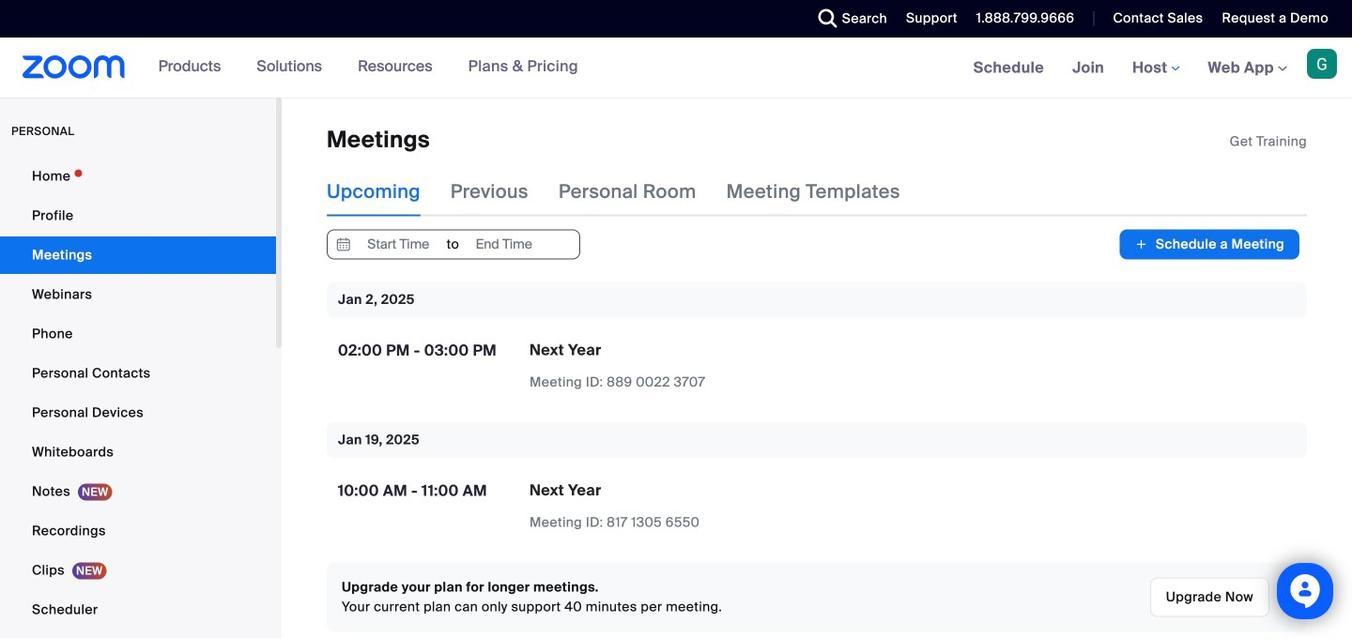 Task type: vqa. For each thing, say whether or not it's contained in the screenshot.
Include image
no



Task type: describe. For each thing, give the bounding box(es) containing it.
1 vertical spatial application
[[530, 340, 858, 392]]

profile picture image
[[1307, 49, 1337, 79]]

1 next year element from the top
[[530, 340, 602, 360]]

Date Range Picker Start field
[[355, 230, 442, 259]]

tabs of meeting tab list
[[327, 168, 930, 216]]

zoom logo image
[[23, 55, 125, 79]]

2 vertical spatial application
[[530, 481, 858, 533]]

date image
[[332, 230, 355, 259]]

product information navigation
[[144, 38, 592, 98]]



Task type: locate. For each thing, give the bounding box(es) containing it.
application
[[1230, 132, 1307, 151], [530, 340, 858, 392], [530, 481, 858, 533]]

banner
[[0, 38, 1352, 99]]

add image
[[1135, 235, 1148, 254]]

0 vertical spatial next year element
[[530, 340, 602, 360]]

personal menu menu
[[0, 158, 276, 639]]

1 vertical spatial next year element
[[530, 481, 602, 500]]

0 vertical spatial application
[[1230, 132, 1307, 151]]

2 next year element from the top
[[530, 481, 602, 500]]

meetings navigation
[[960, 38, 1352, 99]]

next year element
[[530, 340, 602, 360], [530, 481, 602, 500]]

Date Range Picker End field
[[461, 230, 548, 259]]



